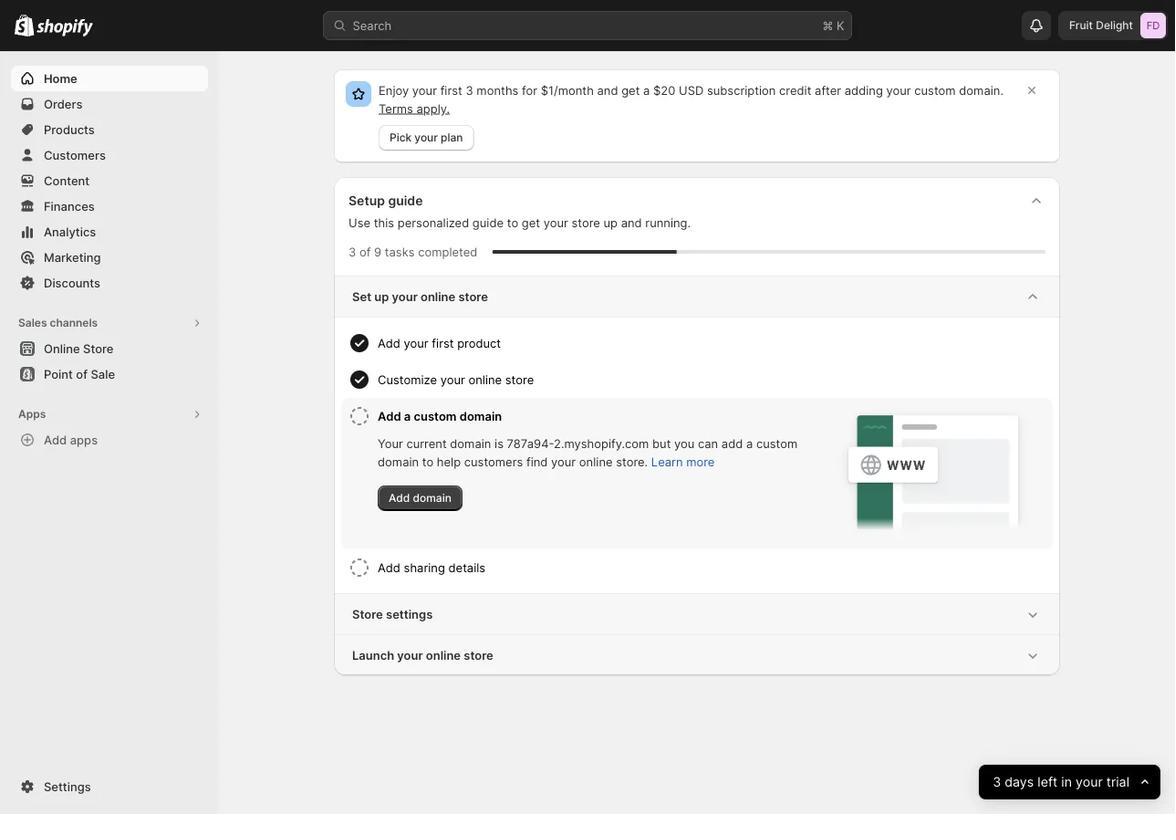 Task type: describe. For each thing, give the bounding box(es) containing it.
store inside set up your online store dropdown button
[[459, 289, 488, 304]]

running.
[[646, 215, 691, 230]]

sales channels button
[[11, 310, 208, 336]]

online store button
[[0, 336, 219, 362]]

your
[[378, 436, 403, 451]]

store inside dropdown button
[[352, 607, 383, 621]]

domain down your
[[378, 455, 419, 469]]

analytics link
[[11, 219, 208, 245]]

fruit delight
[[1070, 19, 1134, 32]]

finances link
[[11, 194, 208, 219]]

point
[[44, 367, 73, 381]]

domain up help
[[450, 436, 492, 451]]

sales channels
[[18, 316, 98, 330]]

online down settings
[[426, 648, 461, 662]]

3 days left in your trial button
[[979, 765, 1161, 800]]

3 inside 'enjoy your first 3 months for $1/month and get a $20 usd subscription credit after adding your custom domain. terms apply.'
[[466, 83, 474, 97]]

3 days left in your trial
[[993, 775, 1130, 790]]

0 horizontal spatial guide
[[388, 193, 423, 209]]

store inside customize your online store dropdown button
[[506, 372, 534, 387]]

content
[[44, 173, 90, 188]]

marketing link
[[11, 245, 208, 270]]

of for 9
[[360, 245, 371, 259]]

custom inside 'enjoy your first 3 months for $1/month and get a $20 usd subscription credit after adding your custom domain. terms apply.'
[[915, 83, 956, 97]]

add your first product button
[[378, 325, 1046, 362]]

terms apply. link
[[379, 101, 450, 115]]

shopify image
[[37, 19, 93, 37]]

this
[[374, 215, 394, 230]]

personalized
[[398, 215, 469, 230]]

add apps button
[[11, 427, 208, 453]]

mark add sharing details as done image
[[349, 557, 371, 579]]

add a custom domain
[[378, 409, 502, 423]]

add your first product
[[378, 336, 501, 350]]

add domain
[[389, 492, 452, 505]]

customers
[[464, 455, 523, 469]]

store inside button
[[83, 341, 114, 356]]

point of sale link
[[11, 362, 208, 387]]

$20
[[654, 83, 676, 97]]

products link
[[11, 117, 208, 142]]

orders link
[[11, 91, 208, 117]]

1 vertical spatial get
[[522, 215, 540, 230]]

pick your plan
[[390, 131, 463, 144]]

and inside 'enjoy your first 3 months for $1/month and get a $20 usd subscription credit after adding your custom domain. terms apply.'
[[598, 83, 619, 97]]

orders
[[44, 97, 83, 111]]

set up your online store
[[352, 289, 488, 304]]

first for 3
[[441, 83, 463, 97]]

⌘
[[823, 18, 834, 32]]

setup
[[349, 193, 385, 209]]

apply.
[[417, 101, 450, 115]]

after
[[815, 83, 842, 97]]

current
[[407, 436, 447, 451]]

of for sale
[[76, 367, 88, 381]]

store.
[[616, 455, 648, 469]]

enjoy your first 3 months for $1/month and get a $20 usd subscription credit after adding your custom domain. terms apply.
[[379, 83, 1004, 115]]

finances
[[44, 199, 95, 213]]

mark add a custom domain as done image
[[349, 405, 371, 427]]

store inside launch your online store dropdown button
[[464, 648, 494, 662]]

add for add domain
[[389, 492, 410, 505]]

tasks
[[385, 245, 415, 259]]

settings
[[44, 780, 91, 794]]

search
[[353, 18, 392, 32]]

2.myshopify.com
[[554, 436, 649, 451]]

fruit
[[1070, 19, 1094, 32]]

store settings button
[[334, 594, 1061, 634]]

3 for 3 of 9 tasks completed
[[349, 245, 356, 259]]

online
[[44, 341, 80, 356]]

store left running.
[[572, 215, 601, 230]]

customers link
[[11, 142, 208, 168]]

online store
[[44, 341, 114, 356]]

pick
[[390, 131, 412, 144]]

but
[[653, 436, 671, 451]]

launch
[[352, 648, 395, 662]]

custom inside your current domain is 787a94-2.myshopify.com but you can add a custom domain to help customers find your online store.
[[757, 436, 798, 451]]

launch your online store button
[[334, 635, 1061, 676]]

can
[[698, 436, 719, 451]]

up inside set up your online store dropdown button
[[375, 289, 389, 304]]

subscription
[[707, 83, 776, 97]]

channels
[[50, 316, 98, 330]]

add for add apps
[[44, 433, 67, 447]]

add a custom domain button
[[378, 398, 812, 435]]

discounts
[[44, 276, 100, 290]]

set up your online store button
[[334, 277, 1061, 317]]

left
[[1038, 775, 1058, 790]]

add
[[722, 436, 743, 451]]



Task type: vqa. For each thing, say whether or not it's contained in the screenshot.
'custom' in the Add A Custom Domain dropdown button
yes



Task type: locate. For each thing, give the bounding box(es) containing it.
online store link
[[11, 336, 208, 362]]

guide
[[388, 193, 423, 209], [473, 215, 504, 230]]

settings
[[386, 607, 433, 621]]

online down completed
[[421, 289, 456, 304]]

0 vertical spatial of
[[360, 245, 371, 259]]

0 vertical spatial custom
[[915, 83, 956, 97]]

1 vertical spatial guide
[[473, 215, 504, 230]]

credit
[[780, 83, 812, 97]]

add left apps
[[44, 433, 67, 447]]

⌘ k
[[823, 18, 845, 32]]

first for product
[[432, 336, 454, 350]]

sale
[[91, 367, 115, 381]]

your
[[412, 83, 437, 97], [887, 83, 912, 97], [415, 131, 438, 144], [544, 215, 569, 230], [392, 289, 418, 304], [404, 336, 429, 350], [441, 372, 465, 387], [551, 455, 576, 469], [397, 648, 423, 662], [1076, 775, 1103, 790]]

apps
[[18, 408, 46, 421]]

3 of 9 tasks completed
[[349, 245, 478, 259]]

first left product
[[432, 336, 454, 350]]

you
[[675, 436, 695, 451]]

store up sale
[[83, 341, 114, 356]]

sales
[[18, 316, 47, 330]]

store
[[83, 341, 114, 356], [352, 607, 383, 621]]

a up the current
[[404, 409, 411, 423]]

0 vertical spatial to
[[507, 215, 519, 230]]

shopify image
[[15, 14, 34, 36]]

online down 2.myshopify.com
[[580, 455, 613, 469]]

domain inside add a custom domain dropdown button
[[460, 409, 502, 423]]

0 horizontal spatial and
[[598, 83, 619, 97]]

add for add sharing details
[[378, 561, 401, 575]]

days
[[1005, 775, 1034, 790]]

apps button
[[11, 402, 208, 427]]

plan
[[441, 131, 463, 144]]

0 vertical spatial a
[[644, 83, 650, 97]]

2 vertical spatial custom
[[757, 436, 798, 451]]

0 horizontal spatial a
[[404, 409, 411, 423]]

0 horizontal spatial up
[[375, 289, 389, 304]]

first up apply.
[[441, 83, 463, 97]]

find
[[527, 455, 548, 469]]

1 vertical spatial of
[[76, 367, 88, 381]]

in
[[1062, 775, 1072, 790]]

sharing
[[404, 561, 445, 575]]

first
[[441, 83, 463, 97], [432, 336, 454, 350]]

add right mark add sharing details as done image
[[378, 561, 401, 575]]

add for add a custom domain
[[378, 409, 401, 423]]

your current domain is 787a94-2.myshopify.com but you can add a custom domain to help customers find your online store.
[[378, 436, 798, 469]]

domain.
[[960, 83, 1004, 97]]

k
[[837, 18, 845, 32]]

learn more
[[652, 455, 715, 469]]

0 vertical spatial 3
[[466, 83, 474, 97]]

store up product
[[459, 289, 488, 304]]

and
[[598, 83, 619, 97], [621, 215, 642, 230]]

of left sale
[[76, 367, 88, 381]]

a right add
[[747, 436, 753, 451]]

0 vertical spatial up
[[604, 215, 618, 230]]

1 horizontal spatial store
[[352, 607, 383, 621]]

0 vertical spatial get
[[622, 83, 640, 97]]

for
[[522, 83, 538, 97]]

first inside 'enjoy your first 3 months for $1/month and get a $20 usd subscription credit after adding your custom domain. terms apply.'
[[441, 83, 463, 97]]

first inside add your first product dropdown button
[[432, 336, 454, 350]]

0 vertical spatial store
[[83, 341, 114, 356]]

2 vertical spatial a
[[747, 436, 753, 451]]

to inside your current domain is 787a94-2.myshopify.com but you can add a custom domain to help customers find your online store.
[[422, 455, 434, 469]]

store down details
[[464, 648, 494, 662]]

custom up the current
[[414, 409, 457, 423]]

2 vertical spatial 3
[[993, 775, 1001, 790]]

and right $1/month at the top of the page
[[598, 83, 619, 97]]

0 horizontal spatial custom
[[414, 409, 457, 423]]

1 horizontal spatial a
[[644, 83, 650, 97]]

1 vertical spatial and
[[621, 215, 642, 230]]

a inside your current domain is 787a94-2.myshopify.com but you can add a custom domain to help customers find your online store.
[[747, 436, 753, 451]]

launch your online store
[[352, 648, 494, 662]]

1 vertical spatial up
[[375, 289, 389, 304]]

custom inside add a custom domain dropdown button
[[414, 409, 457, 423]]

use
[[349, 215, 371, 230]]

customize
[[378, 372, 437, 387]]

is
[[495, 436, 504, 451]]

home link
[[11, 66, 208, 91]]

1 horizontal spatial of
[[360, 245, 371, 259]]

1 vertical spatial 3
[[349, 245, 356, 259]]

3 inside "3 days left in your trial" dropdown button
[[993, 775, 1001, 790]]

3 left months
[[466, 83, 474, 97]]

online inside your current domain is 787a94-2.myshopify.com but you can add a custom domain to help customers find your online store.
[[580, 455, 613, 469]]

apps
[[70, 433, 98, 447]]

guide up completed
[[473, 215, 504, 230]]

2 horizontal spatial custom
[[915, 83, 956, 97]]

add for add your first product
[[378, 336, 401, 350]]

store settings
[[352, 607, 433, 621]]

your inside your current domain is 787a94-2.myshopify.com but you can add a custom domain to help customers find your online store.
[[551, 455, 576, 469]]

customers
[[44, 148, 106, 162]]

add domain link
[[378, 486, 463, 511]]

9
[[374, 245, 382, 259]]

domain up is
[[460, 409, 502, 423]]

of left '9'
[[360, 245, 371, 259]]

3
[[466, 83, 474, 97], [349, 245, 356, 259], [993, 775, 1001, 790]]

customize your online store
[[378, 372, 534, 387]]

more
[[687, 455, 715, 469]]

get inside 'enjoy your first 3 months for $1/month and get a $20 usd subscription credit after adding your custom domain. terms apply.'
[[622, 83, 640, 97]]

to down the current
[[422, 455, 434, 469]]

1 vertical spatial store
[[352, 607, 383, 621]]

0 vertical spatial first
[[441, 83, 463, 97]]

point of sale
[[44, 367, 115, 381]]

fruit delight image
[[1141, 13, 1167, 38]]

custom left the domain.
[[915, 83, 956, 97]]

store up launch
[[352, 607, 383, 621]]

point of sale button
[[0, 362, 219, 387]]

to
[[507, 215, 519, 230], [422, 455, 434, 469]]

store
[[572, 215, 601, 230], [459, 289, 488, 304], [506, 372, 534, 387], [464, 648, 494, 662]]

terms
[[379, 101, 413, 115]]

add sharing details button
[[378, 550, 1046, 586]]

domain
[[460, 409, 502, 423], [450, 436, 492, 451], [378, 455, 419, 469], [413, 492, 452, 505]]

use this personalized guide to get your store up and running.
[[349, 215, 691, 230]]

1 horizontal spatial up
[[604, 215, 618, 230]]

1 vertical spatial a
[[404, 409, 411, 423]]

online down product
[[469, 372, 502, 387]]

0 horizontal spatial to
[[422, 455, 434, 469]]

add a custom domain element
[[378, 435, 812, 511]]

3 for 3 days left in your trial
[[993, 775, 1001, 790]]

a inside 'enjoy your first 3 months for $1/month and get a $20 usd subscription credit after adding your custom domain. terms apply.'
[[644, 83, 650, 97]]

delight
[[1097, 19, 1134, 32]]

learn more link
[[652, 455, 715, 469]]

add inside button
[[44, 433, 67, 447]]

content link
[[11, 168, 208, 194]]

up right set
[[375, 289, 389, 304]]

up left running.
[[604, 215, 618, 230]]

of inside button
[[76, 367, 88, 381]]

setup guide
[[349, 193, 423, 209]]

usd
[[679, 83, 704, 97]]

add up your
[[378, 409, 401, 423]]

domain down help
[[413, 492, 452, 505]]

3 left '9'
[[349, 245, 356, 259]]

0 horizontal spatial store
[[83, 341, 114, 356]]

a left $20
[[644, 83, 650, 97]]

customize your online store button
[[378, 362, 1046, 398]]

0 horizontal spatial get
[[522, 215, 540, 230]]

domain inside add domain "link"
[[413, 492, 452, 505]]

1 vertical spatial to
[[422, 455, 434, 469]]

trial
[[1107, 775, 1130, 790]]

0 horizontal spatial 3
[[349, 245, 356, 259]]

0 vertical spatial and
[[598, 83, 619, 97]]

2 horizontal spatial a
[[747, 436, 753, 451]]

$1/month
[[541, 83, 594, 97]]

a inside dropdown button
[[404, 409, 411, 423]]

and left running.
[[621, 215, 642, 230]]

1 horizontal spatial and
[[621, 215, 642, 230]]

up
[[604, 215, 618, 230], [375, 289, 389, 304]]

store up 787a94-
[[506, 372, 534, 387]]

1 horizontal spatial 3
[[466, 83, 474, 97]]

set
[[352, 289, 372, 304]]

add apps
[[44, 433, 98, 447]]

help
[[437, 455, 461, 469]]

enjoy
[[379, 83, 409, 97]]

to right personalized
[[507, 215, 519, 230]]

add down your
[[389, 492, 410, 505]]

1 vertical spatial custom
[[414, 409, 457, 423]]

2 horizontal spatial 3
[[993, 775, 1001, 790]]

guide up this on the top of page
[[388, 193, 423, 209]]

787a94-
[[507, 436, 554, 451]]

learn
[[652, 455, 683, 469]]

pick your plan link
[[379, 125, 474, 151]]

completed
[[418, 245, 478, 259]]

1 horizontal spatial guide
[[473, 215, 504, 230]]

get
[[622, 83, 640, 97], [522, 215, 540, 230]]

0 vertical spatial guide
[[388, 193, 423, 209]]

3 left days
[[993, 775, 1001, 790]]

settings link
[[11, 774, 208, 800]]

1 horizontal spatial get
[[622, 83, 640, 97]]

home
[[44, 71, 77, 85]]

online
[[421, 289, 456, 304], [469, 372, 502, 387], [580, 455, 613, 469], [426, 648, 461, 662]]

add inside "link"
[[389, 492, 410, 505]]

1 horizontal spatial to
[[507, 215, 519, 230]]

custom right add
[[757, 436, 798, 451]]

product
[[458, 336, 501, 350]]

marketing
[[44, 250, 101, 264]]

add up customize
[[378, 336, 401, 350]]

1 vertical spatial first
[[432, 336, 454, 350]]

add sharing details
[[378, 561, 486, 575]]

a
[[644, 83, 650, 97], [404, 409, 411, 423], [747, 436, 753, 451]]

months
[[477, 83, 519, 97]]

0 horizontal spatial of
[[76, 367, 88, 381]]

1 horizontal spatial custom
[[757, 436, 798, 451]]



